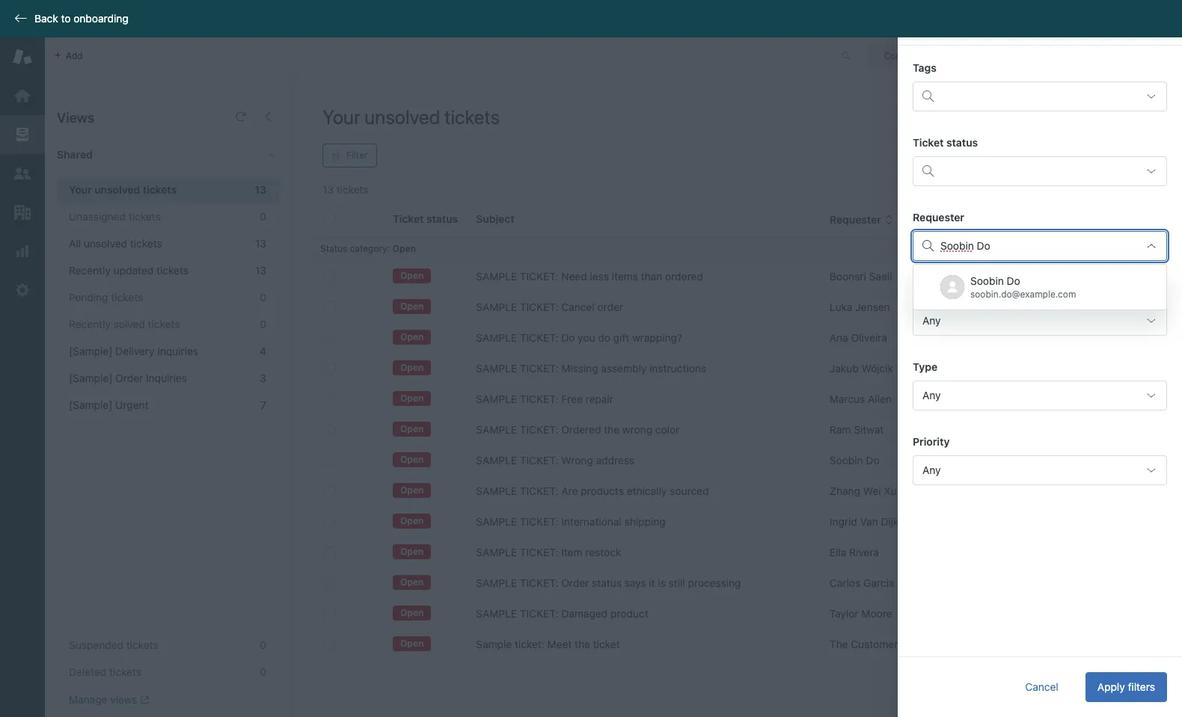 Task type: locate. For each thing, give the bounding box(es) containing it.
soobin inside soobin do soobin.do@example.com
[[971, 275, 1004, 287]]

9 row from the top
[[311, 507, 1171, 538]]

deleted
[[69, 666, 106, 679]]

1 vertical spatial 13
[[255, 237, 266, 250]]

2 5 from the top
[[939, 393, 945, 406]]

taylor moore
[[830, 608, 892, 620]]

sample ticket: missing assembly instructions link
[[476, 361, 706, 376]]

do up soobin.do@example.com
[[1007, 275, 1020, 287]]

ram sitwat
[[830, 424, 884, 436]]

9 sample from the top
[[476, 516, 517, 528]]

12 sample from the top
[[476, 608, 517, 620]]

the left the "wrong"
[[604, 424, 620, 436]]

5 minutes ago for ram sitwat
[[939, 424, 1007, 436]]

3 [sample] from the top
[[69, 399, 113, 412]]

8 ticket: from the top
[[520, 485, 559, 498]]

your up "filter" button
[[323, 106, 360, 128]]

3 any from the top
[[923, 464, 941, 477]]

13
[[255, 183, 266, 196], [255, 237, 266, 250], [255, 264, 266, 277]]

the
[[830, 638, 848, 651]]

0 for recently solved tickets
[[260, 318, 266, 331]]

the for wrong
[[604, 424, 620, 436]]

any for request date
[[923, 314, 941, 327]]

1 vertical spatial [sample]
[[69, 372, 113, 385]]

0 horizontal spatial the
[[575, 638, 590, 651]]

ticket: down sample ticket: cancel order 'link'
[[520, 331, 559, 344]]

any down type
[[923, 389, 941, 402]]

collapse views pane image
[[262, 111, 274, 123]]

luka
[[830, 301, 853, 314]]

5 for ram sitwat
[[939, 424, 945, 436]]

sample for sample ticket: are products ethically sourced
[[476, 485, 517, 498]]

delivery
[[115, 345, 154, 358]]

do
[[1007, 275, 1020, 287], [561, 331, 575, 344], [866, 454, 880, 467]]

2 vertical spatial [sample]
[[69, 399, 113, 412]]

1 vertical spatial recently
[[69, 318, 111, 331]]

10 row from the top
[[311, 538, 1171, 568]]

saeli
[[869, 270, 892, 283]]

11 ticket: from the top
[[520, 577, 559, 590]]

4 minutes from the top
[[948, 362, 986, 375]]

conversations button
[[868, 44, 979, 68]]

recently for recently updated tickets
[[69, 264, 111, 277]]

6 minutes from the top
[[948, 424, 986, 436]]

5 minutes ago for zhang wei xu
[[939, 485, 1007, 498]]

5 minutes from the top
[[948, 393, 986, 406]]

soobin up zhang
[[830, 454, 863, 467]]

ticket: for ordered
[[520, 424, 559, 436]]

cancel
[[561, 301, 595, 314], [1025, 681, 1059, 694]]

0 vertical spatial your
[[323, 106, 360, 128]]

5 0 from the top
[[260, 666, 266, 679]]

[sample] for [sample] delivery inquiries
[[69, 345, 113, 358]]

1 horizontal spatial requester
[[913, 211, 965, 224]]

ticket: for international
[[520, 516, 559, 528]]

unsolved up the filter
[[365, 106, 440, 128]]

0 vertical spatial do
[[1007, 275, 1020, 287]]

[sample] down recently solved tickets
[[69, 345, 113, 358]]

7 row from the top
[[311, 446, 1171, 476]]

sample inside 'link'
[[476, 485, 517, 498]]

any field for priority
[[913, 456, 1167, 486]]

1 vertical spatial do
[[561, 331, 575, 344]]

0 horizontal spatial order
[[115, 372, 143, 385]]

0 horizontal spatial do
[[561, 331, 575, 344]]

2 any from the top
[[923, 389, 941, 402]]

oliveira
[[851, 331, 887, 344]]

1 vertical spatial your
[[69, 183, 92, 196]]

5 5 from the top
[[939, 485, 945, 498]]

admin image
[[13, 281, 32, 300]]

2 minutes from the top
[[948, 301, 987, 314]]

to
[[61, 12, 71, 25]]

customers image
[[13, 164, 32, 183]]

4 ticket: from the top
[[520, 362, 559, 375]]

row containing sample ticket: international shipping
[[311, 507, 1171, 538]]

order down "[sample] delivery inquiries"
[[115, 372, 143, 385]]

2 4 minutes ago from the top
[[939, 301, 1008, 314]]

the customer
[[830, 638, 898, 651]]

0 vertical spatial cancel
[[561, 301, 595, 314]]

ticket: down sample ticket: free repair link
[[520, 424, 559, 436]]

1 vertical spatial status
[[592, 577, 622, 590]]

unsolved
[[365, 106, 440, 128], [94, 183, 140, 196], [84, 237, 127, 250]]

2 vertical spatial 13
[[255, 264, 266, 277]]

2 vertical spatial any
[[923, 464, 941, 477]]

need
[[561, 270, 587, 283]]

ticket: for missing
[[520, 362, 559, 375]]

cancel left the apply
[[1025, 681, 1059, 694]]

order down item
[[561, 577, 589, 590]]

5 row from the top
[[311, 384, 1171, 415]]

ticket: up sample ticket: cancel order
[[520, 270, 559, 283]]

order inside row
[[561, 577, 589, 590]]

sample ticket: international shipping link
[[476, 515, 666, 530]]

5 ticket: from the top
[[520, 393, 559, 406]]

3 5 from the top
[[939, 424, 945, 436]]

zhang
[[830, 485, 861, 498]]

cancel inside 'link'
[[561, 301, 595, 314]]

0 horizontal spatial your
[[69, 183, 92, 196]]

2 0 from the top
[[260, 291, 266, 304]]

2 vertical spatial do
[[866, 454, 880, 467]]

recently for recently solved tickets
[[69, 318, 111, 331]]

3 0 from the top
[[260, 318, 266, 331]]

1 horizontal spatial soobin
[[971, 275, 1004, 287]]

12 row from the top
[[311, 599, 1171, 630]]

requester up boonsri saeli
[[830, 213, 881, 226]]

4 5 from the top
[[939, 454, 945, 467]]

wójcik
[[862, 362, 894, 375]]

9 ticket: from the top
[[520, 516, 559, 528]]

2 row from the top
[[311, 292, 1171, 323]]

urgent
[[1096, 270, 1130, 283], [1096, 301, 1130, 314], [115, 399, 149, 412], [1096, 454, 1130, 467]]

recently updated tickets
[[69, 264, 189, 277]]

date
[[957, 286, 980, 299]]

2 recently from the top
[[69, 318, 111, 331]]

open for sample ticket: are products ethically sourced
[[400, 485, 424, 496]]

0 vertical spatial status
[[947, 136, 978, 149]]

ticket: down the sample ticket: item restock link
[[520, 577, 559, 590]]

0 horizontal spatial soobin
[[830, 454, 863, 467]]

4 minutes ago for luka jensen
[[939, 301, 1008, 314]]

5 ago from the top
[[989, 393, 1007, 406]]

1 horizontal spatial do
[[866, 454, 880, 467]]

do inside 'link'
[[561, 331, 575, 344]]

6 ticket: from the top
[[520, 424, 559, 436]]

1 vertical spatial any field
[[913, 381, 1167, 411]]

1 4 minutes ago from the top
[[939, 270, 1008, 283]]

2 [sample] from the top
[[69, 372, 113, 385]]

2 ago from the top
[[990, 301, 1008, 314]]

ticket: for free
[[520, 393, 559, 406]]

0 vertical spatial recently
[[69, 264, 111, 277]]

unsolved down unassigned
[[84, 237, 127, 250]]

carlos garcia
[[830, 577, 894, 590]]

minutes for jakub wójcik
[[948, 362, 986, 375]]

4 sample from the top
[[476, 362, 517, 375]]

0 vertical spatial any
[[923, 314, 941, 327]]

open for sample ticket: order status says it is still processing
[[400, 577, 424, 588]]

row containing sample ticket: item restock
[[311, 538, 1171, 568]]

Any field
[[913, 306, 1167, 336], [913, 381, 1167, 411], [913, 456, 1167, 486]]

4 minutes ago
[[939, 270, 1008, 283], [939, 301, 1008, 314], [939, 331, 1008, 344]]

3 ago from the top
[[990, 331, 1008, 344]]

shared button
[[45, 132, 252, 177]]

3 sample from the top
[[476, 331, 517, 344]]

open
[[393, 243, 416, 254], [400, 270, 424, 282], [400, 301, 424, 312], [400, 332, 424, 343], [400, 362, 424, 374], [400, 393, 424, 404], [400, 424, 424, 435], [400, 454, 424, 466], [400, 485, 424, 496], [400, 516, 424, 527], [400, 546, 424, 558], [400, 577, 424, 588], [400, 608, 424, 619], [400, 639, 424, 650]]

7 minutes from the top
[[948, 454, 986, 467]]

1 horizontal spatial your
[[323, 106, 360, 128]]

ella
[[830, 546, 847, 559]]

0 vertical spatial the
[[604, 424, 620, 436]]

cancel up sample ticket: do you do gift wrapping?
[[561, 301, 595, 314]]

1 vertical spatial soobin
[[830, 454, 863, 467]]

13 row from the top
[[311, 630, 1171, 660]]

1 vertical spatial your unsolved tickets
[[69, 183, 177, 196]]

[sample] up [sample] urgent
[[69, 372, 113, 385]]

sample ticket: need less items than ordered link
[[476, 269, 703, 284]]

recently down pending
[[69, 318, 111, 331]]

2 any field from the top
[[913, 381, 1167, 411]]

luka jensen
[[830, 301, 890, 314]]

sample for sample ticket: item restock
[[476, 546, 517, 559]]

international
[[561, 516, 622, 528]]

1 vertical spatial order
[[561, 577, 589, 590]]

1 horizontal spatial status
[[947, 136, 978, 149]]

ticket: inside 'link'
[[520, 485, 559, 498]]

2 vertical spatial unsolved
[[84, 237, 127, 250]]

13 for recently updated tickets
[[255, 264, 266, 277]]

1 vertical spatial cancel
[[1025, 681, 1059, 694]]

your unsolved tickets up the filter
[[323, 106, 500, 128]]

type
[[913, 361, 938, 373]]

ticket:
[[520, 270, 559, 283], [520, 301, 559, 314], [520, 331, 559, 344], [520, 362, 559, 375], [520, 393, 559, 406], [520, 424, 559, 436], [520, 454, 559, 467], [520, 485, 559, 498], [520, 516, 559, 528], [520, 546, 559, 559], [520, 577, 559, 590], [520, 608, 559, 620]]

sample ticket: free repair link
[[476, 392, 613, 407]]

ingrid
[[830, 516, 857, 528]]

updated
[[114, 264, 154, 277]]

5 minutes ago for jakub wójcik
[[939, 362, 1007, 375]]

says
[[625, 577, 646, 590]]

sample ticket: do you do gift wrapping? link
[[476, 331, 682, 346]]

3 row from the top
[[311, 323, 1171, 354]]

2 5 minutes ago from the top
[[939, 393, 1007, 406]]

ticket: for order
[[520, 577, 559, 590]]

requester up avatar
[[913, 211, 965, 224]]

13 for all unsolved tickets
[[255, 237, 266, 250]]

pending
[[69, 291, 108, 304]]

sample for sample ticket: free repair
[[476, 393, 517, 406]]

8 minutes from the top
[[948, 485, 986, 498]]

0 vertical spatial unsolved
[[365, 106, 440, 128]]

3 minutes from the top
[[948, 331, 987, 344]]

do
[[598, 331, 611, 344]]

sample ticket: international shipping
[[476, 516, 666, 528]]

the
[[604, 424, 620, 436], [575, 638, 590, 651]]

row containing sample ticket: meet the ticket
[[311, 630, 1171, 660]]

get started image
[[13, 86, 32, 106]]

1 5 from the top
[[939, 362, 945, 375]]

dijk
[[881, 516, 899, 528]]

1 horizontal spatial your unsolved tickets
[[323, 106, 500, 128]]

1 horizontal spatial cancel
[[1025, 681, 1059, 694]]

xu
[[884, 485, 897, 498]]

ago for luka jensen
[[990, 301, 1008, 314]]

[sample] delivery inquiries
[[69, 345, 198, 358]]

status
[[320, 243, 347, 254]]

1 horizontal spatial order
[[561, 577, 589, 590]]

5 minutes ago for soobin do
[[939, 454, 1007, 467]]

damaged
[[561, 608, 608, 620]]

the right meet
[[575, 638, 590, 651]]

[sample] for [sample] urgent
[[69, 399, 113, 412]]

ticket: up "sample ticket: item restock"
[[520, 516, 559, 528]]

[sample] down [sample] order inquiries
[[69, 399, 113, 412]]

3 4 minutes ago from the top
[[939, 331, 1008, 344]]

[sample] for [sample] order inquiries
[[69, 372, 113, 385]]

7 sample from the top
[[476, 454, 517, 467]]

0 vertical spatial order
[[115, 372, 143, 385]]

sourced
[[670, 485, 709, 498]]

6 ago from the top
[[989, 424, 1007, 436]]

ticket: left are
[[520, 485, 559, 498]]

minutes for ana oliveira
[[948, 331, 987, 344]]

do left the you
[[561, 331, 575, 344]]

open for sample ticket: wrong address
[[400, 454, 424, 466]]

ticket: up sample ticket: meet the ticket
[[520, 608, 559, 620]]

0 horizontal spatial cancel
[[561, 301, 595, 314]]

views image
[[13, 125, 32, 144]]

ella rivera
[[830, 546, 879, 559]]

open for sample ticket: item restock
[[400, 546, 424, 558]]

ethically
[[627, 485, 667, 498]]

inquiries down delivery
[[146, 372, 187, 385]]

filter dialog
[[898, 0, 1182, 718]]

6 row from the top
[[311, 415, 1171, 446]]

sample
[[476, 270, 517, 283], [476, 301, 517, 314], [476, 331, 517, 344], [476, 362, 517, 375], [476, 393, 517, 406], [476, 424, 517, 436], [476, 454, 517, 467], [476, 485, 517, 498], [476, 516, 517, 528], [476, 546, 517, 559], [476, 577, 517, 590], [476, 608, 517, 620]]

12 ticket: from the top
[[520, 608, 559, 620]]

0 vertical spatial any field
[[913, 306, 1167, 336]]

row containing sample ticket: ordered the wrong color
[[311, 415, 1171, 446]]

5 for jakub wójcik
[[939, 362, 945, 375]]

repair
[[586, 393, 613, 406]]

do up the wei
[[866, 454, 880, 467]]

sample ticket: order status says it is still processing link
[[476, 576, 741, 591]]

your unsolved tickets up unassigned tickets
[[69, 183, 177, 196]]

ram
[[830, 424, 851, 436]]

sample for sample ticket: need less items than ordered
[[476, 270, 517, 283]]

1 0 from the top
[[260, 210, 266, 223]]

10 ticket: from the top
[[520, 546, 559, 559]]

requester button
[[830, 213, 893, 227]]

0 vertical spatial 13
[[255, 183, 266, 196]]

1 any field from the top
[[913, 306, 1167, 336]]

7 ticket: from the top
[[520, 454, 559, 467]]

recently up pending
[[69, 264, 111, 277]]

address
[[596, 454, 635, 467]]

1 sample from the top
[[476, 270, 517, 283]]

ordered
[[665, 270, 703, 283]]

1 any from the top
[[923, 314, 941, 327]]

tags element
[[913, 82, 1167, 111]]

5 5 minutes ago from the top
[[939, 485, 1007, 498]]

ticket: up "sample ticket: free repair"
[[520, 362, 559, 375]]

unsolved up unassigned tickets
[[94, 183, 140, 196]]

1 vertical spatial inquiries
[[146, 372, 187, 385]]

4 5 minutes ago from the top
[[939, 454, 1007, 467]]

2 horizontal spatial do
[[1007, 275, 1020, 287]]

soobin right avatar
[[971, 275, 1004, 287]]

your up unassigned
[[69, 183, 92, 196]]

11 sample from the top
[[476, 577, 517, 590]]

1 ticket: from the top
[[520, 270, 559, 283]]

row
[[311, 262, 1171, 292], [311, 292, 1171, 323], [311, 323, 1171, 354], [311, 354, 1171, 384], [311, 384, 1171, 415], [311, 415, 1171, 446], [311, 446, 1171, 476], [311, 476, 1171, 507], [311, 507, 1171, 538], [311, 538, 1171, 568], [311, 568, 1171, 599], [311, 599, 1171, 630], [311, 630, 1171, 660]]

2 vertical spatial 4 minutes ago
[[939, 331, 1008, 344]]

1 vertical spatial the
[[575, 638, 590, 651]]

sample ticket: ordered the wrong color
[[476, 424, 680, 436]]

7 ago from the top
[[989, 454, 1007, 467]]

11 row from the top
[[311, 568, 1171, 599]]

row containing sample ticket: damaged product
[[311, 599, 1171, 630]]

0 vertical spatial soobin
[[971, 275, 1004, 287]]

inquiries right delivery
[[157, 345, 198, 358]]

0 horizontal spatial requester
[[830, 213, 881, 226]]

1 vertical spatial any
[[923, 389, 941, 402]]

main element
[[0, 37, 45, 718]]

3 ticket: from the top
[[520, 331, 559, 344]]

ticket: for damaged
[[520, 608, 559, 620]]

avatar image
[[941, 275, 965, 299]]

[sample] urgent
[[69, 399, 149, 412]]

2 ticket: from the top
[[520, 301, 559, 314]]

8 sample from the top
[[476, 485, 517, 498]]

meet
[[547, 638, 572, 651]]

row containing sample ticket: need less items than ordered
[[311, 262, 1171, 292]]

van
[[860, 516, 878, 528]]

moore
[[862, 608, 892, 620]]

10 sample from the top
[[476, 546, 517, 559]]

3 any field from the top
[[913, 456, 1167, 486]]

is
[[658, 577, 666, 590]]

ticket: left item
[[520, 546, 559, 559]]

any down request
[[923, 314, 941, 327]]

6 sample from the top
[[476, 424, 517, 436]]

8 ago from the top
[[989, 485, 1007, 498]]

any down "priority"
[[923, 464, 941, 477]]

ordered
[[561, 424, 601, 436]]

normal
[[1096, 331, 1131, 344]]

0 vertical spatial inquiries
[[157, 345, 198, 358]]

4 ago from the top
[[989, 362, 1007, 375]]

2 vertical spatial any field
[[913, 456, 1167, 486]]

priority
[[913, 435, 950, 448]]

1 [sample] from the top
[[69, 345, 113, 358]]

boonsri saeli
[[830, 270, 892, 283]]

category:
[[350, 243, 390, 254]]

views
[[110, 694, 137, 706]]

sample for sample ticket: missing assembly instructions
[[476, 362, 517, 375]]

product
[[611, 608, 648, 620]]

5 sample from the top
[[476, 393, 517, 406]]

reporting image
[[13, 242, 32, 261]]

wei
[[863, 485, 881, 498]]

0 horizontal spatial status
[[592, 577, 622, 590]]

ticket for ana oliveira
[[1026, 331, 1055, 344]]

minutes for zhang wei xu
[[948, 485, 986, 498]]

assembly
[[601, 362, 647, 375]]

do inside soobin do soobin.do@example.com
[[1007, 275, 1020, 287]]

carlos
[[830, 577, 861, 590]]

shipping
[[625, 516, 666, 528]]

4 0 from the top
[[260, 639, 266, 652]]

soobin for soobin do soobin.do@example.com
[[971, 275, 1004, 287]]

1 vertical spatial 4 minutes ago
[[939, 301, 1008, 314]]

ticket: up sample ticket: do you do gift wrapping?
[[520, 301, 559, 314]]

open for sample ticket: missing assembly instructions
[[400, 362, 424, 374]]

1 5 minutes ago from the top
[[939, 362, 1007, 375]]

8 row from the top
[[311, 476, 1171, 507]]

soobin.do@example.com
[[971, 289, 1076, 300]]

1 recently from the top
[[69, 264, 111, 277]]

ticket: left free
[[520, 393, 559, 406]]

sample for sample ticket: cancel order
[[476, 301, 517, 314]]

4 row from the top
[[311, 354, 1171, 384]]

do for soobin do
[[866, 454, 880, 467]]

1 row from the top
[[311, 262, 1171, 292]]

ticket: left wrong
[[520, 454, 559, 467]]

boonsri
[[830, 270, 866, 283]]

2 sample from the top
[[476, 301, 517, 314]]

sample for sample ticket: do you do gift wrapping?
[[476, 331, 517, 344]]

[sample] order inquiries
[[69, 372, 187, 385]]

3 5 minutes ago from the top
[[939, 424, 1007, 436]]

0 vertical spatial 4 minutes ago
[[939, 270, 1008, 283]]

it
[[649, 577, 655, 590]]

1 horizontal spatial the
[[604, 424, 620, 436]]

row containing sample ticket: wrong address
[[311, 446, 1171, 476]]

0 vertical spatial [sample]
[[69, 345, 113, 358]]

requester element
[[913, 231, 1167, 261]]



Task type: vqa. For each thing, say whether or not it's contained in the screenshot.
left List
no



Task type: describe. For each thing, give the bounding box(es) containing it.
sample ticket: wrong address
[[476, 454, 635, 467]]

request date
[[913, 286, 980, 299]]

requested button
[[939, 213, 1005, 227]]

ticket: for need
[[520, 270, 559, 283]]

all
[[69, 237, 81, 250]]

ticket: for cancel
[[520, 301, 559, 314]]

ago for ram sitwat
[[989, 424, 1007, 436]]

row containing sample ticket: are products ethically sourced
[[311, 476, 1171, 507]]

any for type
[[923, 389, 941, 402]]

filter
[[346, 150, 368, 161]]

shared
[[57, 148, 93, 161]]

sample for sample ticket: international shipping
[[476, 516, 517, 528]]

5 minutes ago for marcus allen
[[939, 393, 1007, 406]]

jensen
[[855, 301, 890, 314]]

organizations image
[[13, 203, 32, 222]]

(opens in a new tab) image
[[137, 696, 149, 705]]

0 for suspended tickets
[[260, 639, 266, 652]]

0 horizontal spatial your unsolved tickets
[[69, 183, 177, 196]]

minutes for luka jensen
[[948, 301, 987, 314]]

0 for deleted tickets
[[260, 666, 266, 679]]

any field for type
[[913, 381, 1167, 411]]

wrong
[[622, 424, 653, 436]]

row containing sample ticket: order status says it is still processing
[[311, 568, 1171, 599]]

sample ticket: meet the ticket link
[[476, 638, 620, 652]]

any for priority
[[923, 464, 941, 477]]

sample ticket: damaged product
[[476, 608, 648, 620]]

items
[[612, 270, 638, 283]]

manage
[[69, 694, 107, 706]]

row containing sample ticket: cancel order
[[311, 292, 1171, 323]]

color
[[655, 424, 680, 436]]

soobin do soobin.do@example.com
[[971, 275, 1076, 300]]

unassigned
[[69, 210, 126, 223]]

open for sample ticket: cancel order
[[400, 301, 424, 312]]

ticket
[[593, 638, 620, 651]]

shared heading
[[45, 132, 292, 177]]

sample ticket: meet the ticket
[[476, 638, 620, 651]]

1 vertical spatial unsolved
[[94, 183, 140, 196]]

all unsolved tickets
[[69, 237, 162, 250]]

13 for your unsolved tickets
[[255, 183, 266, 196]]

ticket inside filter dialog
[[913, 136, 944, 149]]

sample ticket: item restock
[[476, 546, 621, 559]]

ticket for zhang wei xu
[[1026, 485, 1055, 498]]

ago for jakub wójcik
[[989, 362, 1007, 375]]

ticket: for item
[[520, 546, 559, 559]]

soobin for soobin do
[[830, 454, 863, 467]]

cancel inside button
[[1025, 681, 1059, 694]]

suspended tickets
[[69, 639, 158, 652]]

ticket status element
[[913, 156, 1167, 186]]

taylor
[[830, 608, 859, 620]]

deleted tickets
[[69, 666, 141, 679]]

1 ago from the top
[[990, 270, 1008, 283]]

the for ticket
[[575, 638, 590, 651]]

less
[[590, 270, 609, 283]]

processing
[[688, 577, 741, 590]]

ticket for soobin do
[[1026, 454, 1055, 467]]

ingrid van dijk
[[830, 516, 899, 528]]

sample for sample ticket: ordered the wrong color
[[476, 424, 517, 436]]

ticket: for are
[[520, 485, 559, 498]]

solved
[[114, 318, 145, 331]]

5 for marcus allen
[[939, 393, 945, 406]]

open for sample ticket: international shipping
[[400, 516, 424, 527]]

sample ticket: ordered the wrong color link
[[476, 423, 680, 438]]

sample for sample ticket: wrong address
[[476, 454, 517, 467]]

open for sample ticket: meet the ticket
[[400, 639, 424, 650]]

open for sample ticket: damaged product
[[400, 608, 424, 619]]

restock
[[585, 546, 621, 559]]

minutes for ram sitwat
[[948, 424, 986, 436]]

jakub wójcik
[[830, 362, 894, 375]]

5 for soobin do
[[939, 454, 945, 467]]

requested
[[939, 213, 993, 226]]

apply
[[1098, 681, 1125, 694]]

sample ticket: do you do gift wrapping?
[[476, 331, 682, 344]]

still
[[669, 577, 685, 590]]

ticket for luka jensen
[[1026, 301, 1055, 314]]

ticket:
[[515, 638, 545, 651]]

inquiries for [sample] delivery inquiries
[[157, 345, 198, 358]]

status inside filter dialog
[[947, 136, 978, 149]]

0 vertical spatial your unsolved tickets
[[323, 106, 500, 128]]

soobin do option
[[914, 268, 1167, 307]]

ticket: for wrong
[[520, 454, 559, 467]]

ana oliveira
[[830, 331, 887, 344]]

back to onboarding
[[34, 12, 128, 25]]

sample ticket: order status says it is still processing
[[476, 577, 741, 590]]

do for soobin do soobin.do@example.com
[[1007, 275, 1020, 287]]

jakub
[[830, 362, 859, 375]]

wrong
[[561, 454, 593, 467]]

rivera
[[849, 546, 879, 559]]

conversations
[[884, 50, 945, 61]]

ago for ana oliveira
[[990, 331, 1008, 344]]

open for sample ticket: do you do gift wrapping?
[[400, 332, 424, 343]]

unassigned tickets
[[69, 210, 161, 223]]

apply filters button
[[1086, 673, 1167, 703]]

ago for marcus allen
[[989, 393, 1007, 406]]

4 minutes ago for ana oliveira
[[939, 331, 1008, 344]]

onboarding
[[74, 12, 128, 25]]

inquiries for [sample] order inquiries
[[146, 372, 187, 385]]

sample ticket: damaged product link
[[476, 607, 648, 622]]

open for sample ticket: ordered the wrong color
[[400, 424, 424, 435]]

customer
[[851, 638, 898, 651]]

back to onboarding link
[[0, 12, 136, 25]]

requester inside button
[[830, 213, 881, 226]]

instructions
[[650, 362, 706, 375]]

zhang wei xu
[[830, 485, 897, 498]]

free
[[561, 393, 583, 406]]

status category: open
[[320, 243, 416, 254]]

sample for sample ticket: damaged product
[[476, 608, 517, 620]]

soobin do
[[830, 454, 880, 467]]

sample for sample ticket: order status says it is still processing
[[476, 577, 517, 590]]

back
[[34, 12, 58, 25]]

row containing sample ticket: free repair
[[311, 384, 1171, 415]]

recently solved tickets
[[69, 318, 180, 331]]

3
[[260, 372, 266, 385]]

row containing sample ticket: missing assembly instructions
[[311, 354, 1171, 384]]

open for sample ticket: free repair
[[400, 393, 424, 404]]

garcia
[[863, 577, 894, 590]]

any field for request date
[[913, 306, 1167, 336]]

5 for zhang wei xu
[[939, 485, 945, 498]]

sample ticket: item restock link
[[476, 545, 621, 560]]

views
[[57, 110, 94, 126]]

sample ticket: are products ethically sourced
[[476, 485, 709, 498]]

0 for unassigned tickets
[[260, 210, 266, 223]]

ago for soobin do
[[989, 454, 1007, 467]]

row containing sample ticket: do you do gift wrapping?
[[311, 323, 1171, 354]]

pending tickets
[[69, 291, 143, 304]]

order
[[597, 301, 623, 314]]

marcus allen
[[830, 393, 892, 406]]

requester inside filter dialog
[[913, 211, 965, 224]]

Requester field
[[941, 239, 1140, 253]]

filters
[[1128, 681, 1155, 694]]

ana
[[830, 331, 848, 344]]

sample ticket: are products ethically sourced link
[[476, 484, 709, 499]]

minutes for marcus allen
[[948, 393, 986, 406]]

sample ticket: cancel order
[[476, 301, 623, 314]]

sample ticket: need less items than ordered
[[476, 270, 703, 283]]

ago for zhang wei xu
[[989, 485, 1007, 498]]

are
[[561, 485, 578, 498]]

zendesk support image
[[13, 47, 32, 67]]

0 for pending tickets
[[260, 291, 266, 304]]

products
[[581, 485, 624, 498]]

minutes for soobin do
[[948, 454, 986, 467]]

ticket status
[[913, 136, 978, 149]]

subject
[[476, 213, 515, 225]]

manage views link
[[69, 694, 149, 707]]

ticket: for do
[[520, 331, 559, 344]]

1 minutes from the top
[[948, 270, 987, 283]]

refresh views pane image
[[235, 111, 247, 123]]

filter button
[[323, 144, 377, 168]]



